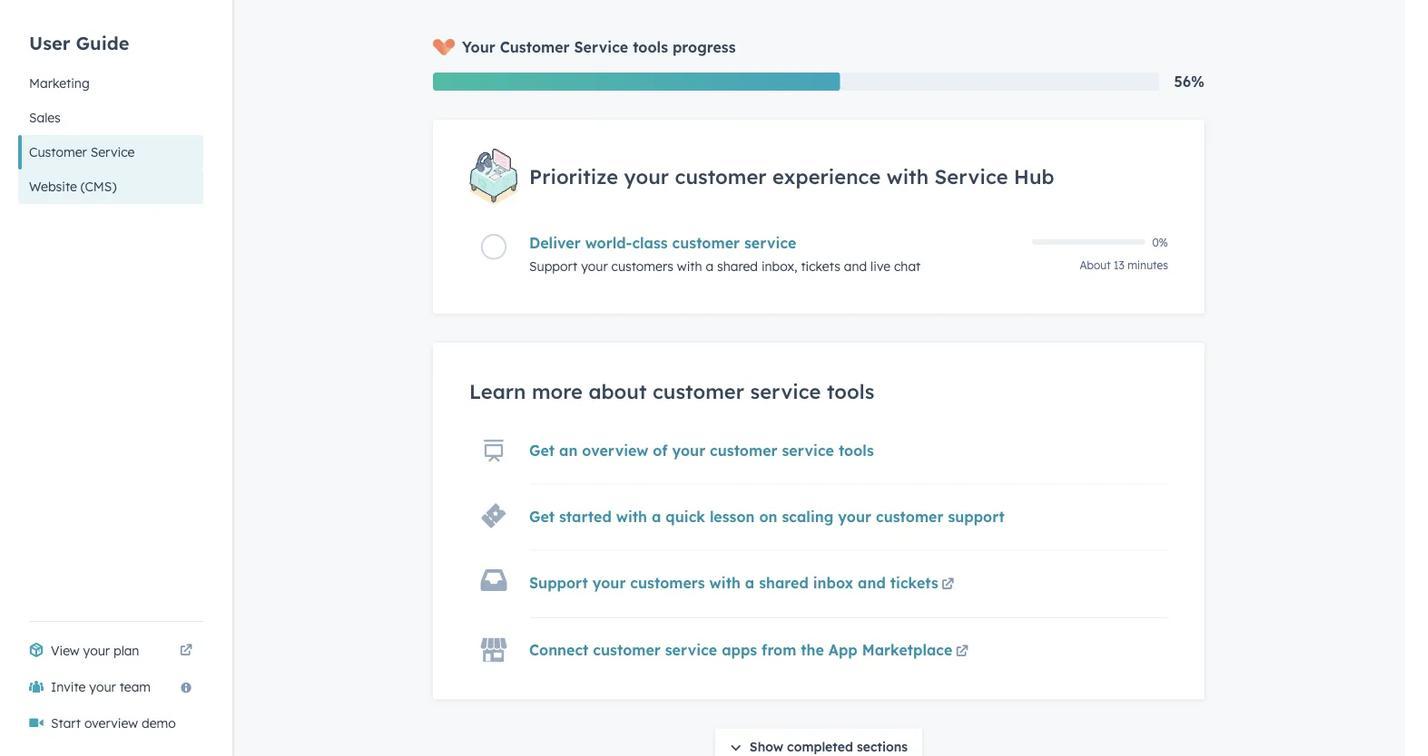 Task type: locate. For each thing, give the bounding box(es) containing it.
1 vertical spatial get
[[529, 508, 555, 526]]

0 horizontal spatial service
[[90, 144, 135, 160]]

completed
[[787, 739, 853, 755]]

customer up website
[[29, 144, 87, 160]]

shared inside deliver world-class customer service support your customers with a shared inbox, tickets and live chat
[[717, 258, 758, 274]]

marketing
[[29, 75, 90, 91]]

service
[[744, 234, 796, 252], [750, 379, 821, 404], [782, 441, 834, 460], [665, 642, 717, 660]]

1 vertical spatial tickets
[[890, 574, 938, 592]]

a left quick
[[652, 508, 661, 526]]

link opens in a new window image
[[180, 641, 192, 663], [956, 642, 968, 664]]

get left started
[[529, 508, 555, 526]]

0 horizontal spatial customer
[[29, 144, 87, 160]]

your right the scaling
[[838, 508, 871, 526]]

0 horizontal spatial link opens in a new window image
[[180, 641, 192, 663]]

your up class
[[624, 164, 669, 189]]

prioritize your customer experience with service hub
[[529, 164, 1054, 189]]

0 horizontal spatial tickets
[[801, 258, 840, 274]]

a
[[706, 258, 714, 274], [652, 508, 661, 526], [745, 574, 754, 592]]

link opens in a new window image right plan
[[180, 641, 192, 663]]

website (cms) button
[[18, 170, 203, 204]]

link opens in a new window image inside view your plan 'link'
[[180, 641, 192, 663]]

class
[[632, 234, 668, 252]]

1 vertical spatial support
[[529, 574, 588, 592]]

customers down quick
[[630, 574, 705, 592]]

1 vertical spatial customer
[[29, 144, 87, 160]]

guide
[[76, 31, 129, 54]]

your customer service tools progress progress bar
[[433, 73, 840, 91]]

support
[[529, 258, 578, 274], [529, 574, 588, 592]]

customer right class
[[672, 234, 740, 252]]

get started with a quick lesson on scaling your customer support link
[[529, 508, 1005, 526]]

0 horizontal spatial shared
[[717, 258, 758, 274]]

support inside deliver world-class customer service support your customers with a shared inbox, tickets and live chat
[[529, 258, 578, 274]]

a down deliver world-class customer service button
[[706, 258, 714, 274]]

marketing button
[[18, 66, 203, 101]]

0 horizontal spatial overview
[[84, 716, 138, 732]]

your
[[462, 38, 495, 56]]

get
[[529, 441, 555, 460], [529, 508, 555, 526]]

progress
[[673, 38, 736, 56]]

scaling
[[782, 508, 834, 526]]

with
[[887, 164, 929, 189], [677, 258, 702, 274], [616, 508, 647, 526], [709, 574, 741, 592]]

get left an
[[529, 441, 555, 460]]

with right experience
[[887, 164, 929, 189]]

deliver world-class customer service button
[[529, 234, 1021, 252]]

0 vertical spatial support
[[529, 258, 578, 274]]

your customer service tools progress
[[462, 38, 736, 56]]

the
[[801, 642, 824, 660]]

overview
[[582, 441, 648, 460], [84, 716, 138, 732]]

1 horizontal spatial customer
[[500, 38, 570, 56]]

customer up deliver world-class customer service support your customers with a shared inbox, tickets and live chat
[[675, 164, 767, 189]]

customers down class
[[611, 258, 673, 274]]

tools
[[633, 38, 668, 56], [827, 379, 874, 404], [839, 441, 874, 460]]

customer inside deliver world-class customer service support your customers with a shared inbox, tickets and live chat
[[672, 234, 740, 252]]

shared left inbox,
[[717, 258, 758, 274]]

0 vertical spatial customer
[[500, 38, 570, 56]]

and right 'inbox' at bottom right
[[858, 574, 886, 592]]

sections
[[857, 739, 908, 755]]

2 horizontal spatial service
[[934, 164, 1008, 189]]

deliver
[[529, 234, 581, 252]]

service down sales button
[[90, 144, 135, 160]]

1 support from the top
[[529, 258, 578, 274]]

1 get from the top
[[529, 441, 555, 460]]

your left plan
[[83, 644, 110, 659]]

1 vertical spatial tools
[[827, 379, 874, 404]]

team
[[120, 680, 151, 696]]

0 vertical spatial overview
[[582, 441, 648, 460]]

and
[[844, 258, 867, 274], [858, 574, 886, 592]]

shared left 'inbox' at bottom right
[[759, 574, 809, 592]]

1 horizontal spatial overview
[[582, 441, 648, 460]]

0 vertical spatial and
[[844, 258, 867, 274]]

your down started
[[592, 574, 626, 592]]

minutes
[[1127, 258, 1168, 272]]

tickets up marketplace
[[890, 574, 938, 592]]

shared
[[717, 258, 758, 274], [759, 574, 809, 592]]

customer service
[[29, 144, 135, 160]]

link opens in a new window image
[[942, 574, 954, 596], [942, 579, 954, 592], [180, 645, 192, 658], [956, 646, 968, 659]]

customer
[[675, 164, 767, 189], [672, 234, 740, 252], [653, 379, 744, 404], [710, 441, 777, 460], [876, 508, 944, 526], [593, 642, 661, 660]]

learn
[[469, 379, 526, 404]]

overview down invite your team button
[[84, 716, 138, 732]]

overview left of
[[582, 441, 648, 460]]

0 horizontal spatial a
[[652, 508, 661, 526]]

link opens in a new window image inside 'connect customer service apps from the app marketplace' link
[[956, 642, 968, 664]]

live
[[871, 258, 891, 274]]

56%
[[1174, 73, 1204, 91]]

1 horizontal spatial link opens in a new window image
[[956, 642, 968, 664]]

tickets
[[801, 258, 840, 274], [890, 574, 938, 592]]

customer up get an overview of your customer service tools
[[653, 379, 744, 404]]

with down deliver world-class customer service button
[[677, 258, 702, 274]]

0 vertical spatial shared
[[717, 258, 758, 274]]

of
[[653, 441, 668, 460]]

your down world-
[[581, 258, 608, 274]]

service up your customer service tools progress "progress bar" on the top
[[574, 38, 628, 56]]

apps
[[722, 642, 757, 660]]

your inside 'link'
[[83, 644, 110, 659]]

hub
[[1014, 164, 1054, 189]]

0 vertical spatial get
[[529, 441, 555, 460]]

your inside button
[[89, 680, 116, 696]]

user
[[29, 31, 70, 54]]

marketplace
[[862, 642, 953, 660]]

a up connect customer service apps from the app marketplace on the bottom
[[745, 574, 754, 592]]

support up connect at the left of page
[[529, 574, 588, 592]]

show completed sections
[[750, 739, 908, 755]]

your left team
[[89, 680, 116, 696]]

customer right your
[[500, 38, 570, 56]]

and left live
[[844, 258, 867, 274]]

service
[[574, 38, 628, 56], [90, 144, 135, 160], [934, 164, 1008, 189]]

customers
[[611, 258, 673, 274], [630, 574, 705, 592]]

view your plan link
[[18, 634, 203, 670]]

2 get from the top
[[529, 508, 555, 526]]

support down the deliver
[[529, 258, 578, 274]]

a inside deliver world-class customer service support your customers with a shared inbox, tickets and live chat
[[706, 258, 714, 274]]

prioritize
[[529, 164, 618, 189]]

deliver world-class customer service support your customers with a shared inbox, tickets and live chat
[[529, 234, 921, 274]]

service inside button
[[90, 144, 135, 160]]

0 vertical spatial a
[[706, 258, 714, 274]]

0 vertical spatial tickets
[[801, 258, 840, 274]]

link opens in a new window image right marketplace
[[956, 642, 968, 664]]

1 vertical spatial service
[[90, 144, 135, 160]]

your
[[624, 164, 669, 189], [581, 258, 608, 274], [672, 441, 705, 460], [838, 508, 871, 526], [592, 574, 626, 592], [83, 644, 110, 659], [89, 680, 116, 696]]

started
[[559, 508, 612, 526]]

plan
[[113, 644, 139, 659]]

get for get an overview of your customer service tools
[[529, 441, 555, 460]]

13
[[1114, 258, 1124, 272]]

1 horizontal spatial service
[[574, 38, 628, 56]]

0 vertical spatial customers
[[611, 258, 673, 274]]

tickets right inbox,
[[801, 258, 840, 274]]

service left hub
[[934, 164, 1008, 189]]

1 vertical spatial and
[[858, 574, 886, 592]]

2 horizontal spatial a
[[745, 574, 754, 592]]

user guide views element
[[18, 0, 203, 204]]

1 vertical spatial shared
[[759, 574, 809, 592]]

1 horizontal spatial a
[[706, 258, 714, 274]]

1 horizontal spatial tickets
[[890, 574, 938, 592]]

customer
[[500, 38, 570, 56], [29, 144, 87, 160]]



Task type: describe. For each thing, give the bounding box(es) containing it.
app
[[829, 642, 858, 660]]

get an overview of your customer service tools button
[[529, 441, 874, 460]]

view your plan
[[51, 644, 139, 659]]

2 vertical spatial tools
[[839, 441, 874, 460]]

chat
[[894, 258, 921, 274]]

2 vertical spatial a
[[745, 574, 754, 592]]

show completed sections button
[[715, 729, 922, 757]]

0 vertical spatial service
[[574, 38, 628, 56]]

1 horizontal spatial shared
[[759, 574, 809, 592]]

inbox,
[[761, 258, 797, 274]]

support your customers with a shared inbox and tickets
[[529, 574, 938, 592]]

invite your team
[[51, 680, 151, 696]]

customer service button
[[18, 135, 203, 170]]

user guide
[[29, 31, 129, 54]]

invite
[[51, 680, 86, 696]]

(cms)
[[81, 179, 117, 195]]

1 vertical spatial overview
[[84, 716, 138, 732]]

more
[[532, 379, 583, 404]]

link opens in a new window image inside view your plan 'link'
[[180, 645, 192, 658]]

view
[[51, 644, 80, 659]]

demo
[[142, 716, 176, 732]]

your right of
[[672, 441, 705, 460]]

start overview demo
[[51, 716, 176, 732]]

on
[[759, 508, 777, 526]]

start
[[51, 716, 81, 732]]

get an overview of your customer service tools
[[529, 441, 874, 460]]

customer left support
[[876, 508, 944, 526]]

2 vertical spatial service
[[934, 164, 1008, 189]]

customer right connect at the left of page
[[593, 642, 661, 660]]

with inside deliver world-class customer service support your customers with a shared inbox, tickets and live chat
[[677, 258, 702, 274]]

quick
[[666, 508, 705, 526]]

sales
[[29, 110, 61, 126]]

show
[[750, 739, 783, 755]]

world-
[[585, 234, 632, 252]]

and inside deliver world-class customer service support your customers with a shared inbox, tickets and live chat
[[844, 258, 867, 274]]

an
[[559, 441, 578, 460]]

from
[[762, 642, 796, 660]]

1 vertical spatial a
[[652, 508, 661, 526]]

with right started
[[616, 508, 647, 526]]

connect customer service apps from the app marketplace link
[[529, 642, 972, 664]]

connect
[[529, 642, 589, 660]]

invite your team button
[[18, 670, 203, 706]]

service inside deliver world-class customer service support your customers with a shared inbox, tickets and live chat
[[744, 234, 796, 252]]

tickets inside deliver world-class customer service support your customers with a shared inbox, tickets and live chat
[[801, 258, 840, 274]]

0 vertical spatial tools
[[633, 38, 668, 56]]

start overview demo link
[[18, 706, 203, 742]]

customer up lesson
[[710, 441, 777, 460]]

website
[[29, 179, 77, 195]]

about 13 minutes
[[1080, 258, 1168, 272]]

website (cms)
[[29, 179, 117, 195]]

learn more about customer service tools
[[469, 379, 874, 404]]

support
[[948, 508, 1005, 526]]

sales button
[[18, 101, 203, 135]]

lesson
[[710, 508, 755, 526]]

customers inside deliver world-class customer service support your customers with a shared inbox, tickets and live chat
[[611, 258, 673, 274]]

inbox
[[813, 574, 853, 592]]

with down lesson
[[709, 574, 741, 592]]

2 support from the top
[[529, 574, 588, 592]]

experience
[[772, 164, 881, 189]]

0%
[[1152, 235, 1168, 249]]

get started with a quick lesson on scaling your customer support
[[529, 508, 1005, 526]]

customer inside button
[[29, 144, 87, 160]]

connect customer service apps from the app marketplace
[[529, 642, 953, 660]]

about
[[589, 379, 647, 404]]

1 vertical spatial customers
[[630, 574, 705, 592]]

your inside deliver world-class customer service support your customers with a shared inbox, tickets and live chat
[[581, 258, 608, 274]]

support your customers with a shared inbox and tickets link
[[529, 574, 957, 596]]

about
[[1080, 258, 1111, 272]]

get for get started with a quick lesson on scaling your customer support
[[529, 508, 555, 526]]

link opens in a new window image inside 'connect customer service apps from the app marketplace' link
[[956, 646, 968, 659]]



Task type: vqa. For each thing, say whether or not it's contained in the screenshot.
Oct 25, 2023 6:29 Pm Edt
no



